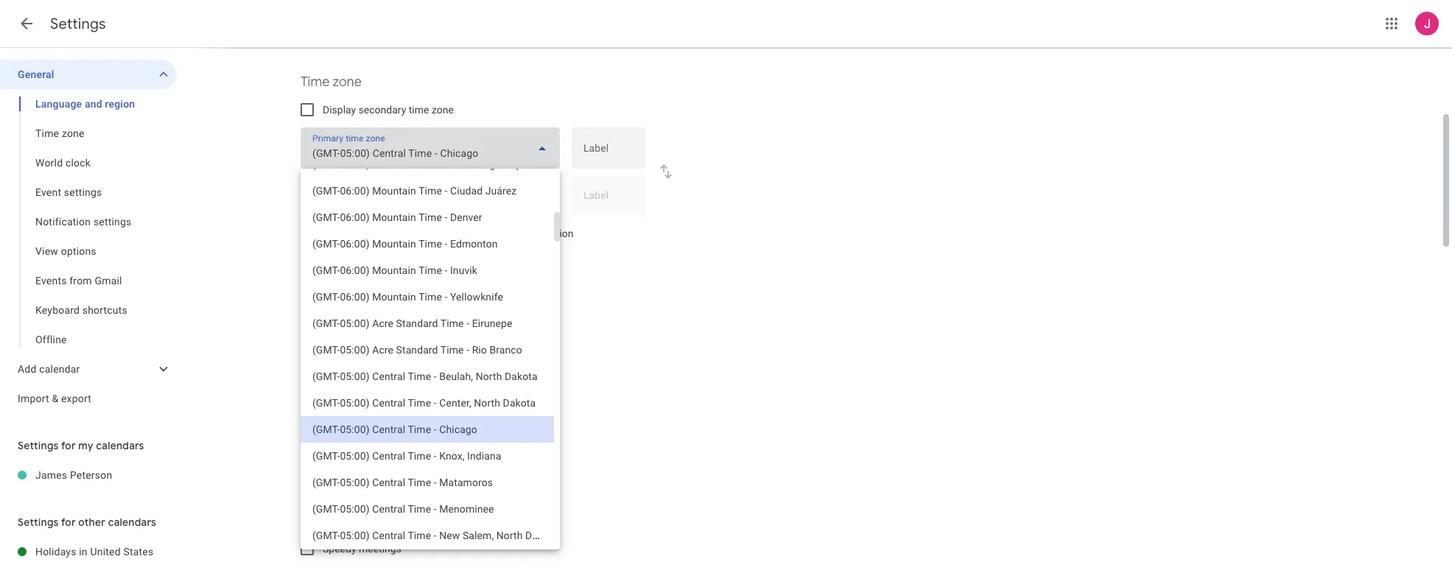 Task type: vqa. For each thing, say whether or not it's contained in the screenshot.
EXPORT
yes



Task type: locate. For each thing, give the bounding box(es) containing it.
show
[[323, 356, 348, 368]]

learn
[[301, 258, 323, 268]]

0 vertical spatial world
[[35, 157, 63, 169]]

learn more about how google calendar works across
[[301, 258, 513, 268]]

tree
[[0, 60, 177, 413]]

Label for primary time zone. text field
[[584, 143, 634, 164]]

clock up show world clock
[[339, 326, 371, 342]]

1 horizontal spatial to
[[490, 228, 499, 240]]

2 vertical spatial settings
[[337, 466, 384, 482]]

time zone down language
[[35, 128, 85, 139]]

time up display
[[301, 74, 330, 90]]

1 vertical spatial calendars
[[108, 516, 156, 529]]

general tree item
[[0, 60, 177, 89]]

current
[[502, 228, 534, 240]]

1 vertical spatial time
[[35, 128, 59, 139]]

calendars up states at the left bottom
[[108, 516, 156, 529]]

clock up notification settings
[[66, 157, 91, 169]]

zone
[[333, 74, 362, 90], [432, 104, 454, 116], [62, 128, 85, 139], [466, 228, 488, 240]]

export
[[61, 393, 91, 405]]

1 horizontal spatial time
[[443, 228, 463, 240]]

states
[[123, 546, 154, 558]]

1 vertical spatial event
[[301, 466, 334, 482]]

time down language
[[35, 128, 59, 139]]

events from gmail
[[35, 275, 122, 287]]

settings
[[64, 186, 102, 198], [94, 216, 132, 228], [337, 466, 384, 482]]

gmail
[[95, 275, 122, 287]]

1 vertical spatial time
[[443, 228, 463, 240]]

0 horizontal spatial to
[[343, 228, 352, 240]]

settings for my calendars
[[18, 439, 144, 453]]

0 horizontal spatial event
[[35, 186, 61, 198]]

1 horizontal spatial world clock
[[301, 326, 371, 342]]

in
[[79, 546, 88, 558]]

clock inside tree
[[66, 157, 91, 169]]

1 vertical spatial time zone
[[35, 128, 85, 139]]

time
[[409, 104, 429, 116], [443, 228, 463, 240]]

2 for from the top
[[61, 516, 76, 529]]

0 horizontal spatial time zone
[[35, 128, 85, 139]]

my right update
[[389, 228, 403, 240]]

offline
[[35, 334, 67, 346]]

0 vertical spatial my
[[389, 228, 403, 240]]

across
[[484, 258, 511, 268]]

0 horizontal spatial time
[[409, 104, 429, 116]]

(gmt minus 05:00)central time - chicago option
[[301, 416, 554, 443]]

0 horizontal spatial world
[[35, 157, 63, 169]]

ask
[[323, 228, 340, 240]]

1 for from the top
[[61, 439, 76, 453]]

1 horizontal spatial time
[[301, 74, 330, 90]]

0 horizontal spatial clock
[[66, 157, 91, 169]]

united
[[90, 546, 121, 558]]

calendars
[[96, 439, 144, 453], [108, 516, 156, 529]]

event inside group
[[35, 186, 61, 198]]

1 vertical spatial event settings
[[301, 466, 384, 482]]

1 vertical spatial settings
[[18, 439, 59, 453]]

(gmt minus 06:00)mountain time - denver option
[[301, 204, 554, 231]]

0 horizontal spatial time
[[35, 128, 59, 139]]

0 vertical spatial time zone
[[301, 74, 362, 90]]

2 vertical spatial settings
[[18, 516, 59, 529]]

time right primary
[[443, 228, 463, 240]]

clock right world
[[379, 356, 403, 368]]

1 to from the left
[[343, 228, 352, 240]]

import & export
[[18, 393, 91, 405]]

james
[[35, 469, 67, 481]]

world clock up show
[[301, 326, 371, 342]]

zone up display
[[333, 74, 362, 90]]

clock
[[66, 157, 91, 169], [339, 326, 371, 342], [379, 356, 403, 368]]

0 horizontal spatial my
[[78, 439, 93, 453]]

(gmt minus 05:00)central time - knox, indiana option
[[301, 443, 554, 469]]

calendars for settings for other calendars
[[108, 516, 156, 529]]

settings up holidays
[[18, 516, 59, 529]]

(gmt minus 05:00)central time - matamoros option
[[301, 469, 554, 496]]

0 vertical spatial world clock
[[35, 157, 91, 169]]

calendars up peterson at the bottom
[[96, 439, 144, 453]]

settings right the go back icon
[[50, 15, 106, 33]]

settings for settings for other calendars
[[18, 516, 59, 529]]

event
[[35, 186, 61, 198], [301, 466, 334, 482]]

to
[[343, 228, 352, 240], [490, 228, 499, 240]]

0 vertical spatial settings
[[50, 15, 106, 33]]

peterson
[[70, 469, 112, 481]]

1 vertical spatial my
[[78, 439, 93, 453]]

for up the 'james peterson'
[[61, 439, 76, 453]]

1 horizontal spatial event settings
[[301, 466, 384, 482]]

0 horizontal spatial world clock
[[35, 157, 91, 169]]

world down language
[[35, 157, 63, 169]]

world up show
[[301, 326, 336, 342]]

settings up james
[[18, 439, 59, 453]]

0 vertical spatial event
[[35, 186, 61, 198]]

calendar
[[421, 258, 456, 268]]

2 horizontal spatial clock
[[379, 356, 403, 368]]

works
[[458, 258, 482, 268]]

1 horizontal spatial world
[[301, 326, 336, 342]]

0 vertical spatial time
[[301, 74, 330, 90]]

world clock
[[35, 157, 91, 169], [301, 326, 371, 342]]

my up james peterson tree item
[[78, 439, 93, 453]]

1 vertical spatial world clock
[[301, 326, 371, 342]]

add
[[18, 363, 37, 375]]

speedy meetings
[[323, 543, 402, 555]]

notification settings
[[35, 216, 132, 228]]

language
[[35, 98, 82, 110]]

settings for other calendars
[[18, 516, 156, 529]]

(gmt minus 05:00)central time - beulah, north dakota option
[[301, 363, 554, 390]]

settings
[[50, 15, 106, 33], [18, 439, 59, 453], [18, 516, 59, 529]]

for
[[61, 439, 76, 453], [61, 516, 76, 529]]

group containing language and region
[[0, 89, 177, 355]]

0 horizontal spatial event settings
[[35, 186, 102, 198]]

time zone up display
[[301, 74, 362, 90]]

0 vertical spatial event settings
[[35, 186, 102, 198]]

other
[[78, 516, 106, 529]]

(gmt minus 05:00)central time - ojinaga option
[[301, 549, 554, 573]]

1 horizontal spatial my
[[389, 228, 403, 240]]

None field
[[301, 128, 560, 169]]

for for my
[[61, 439, 76, 453]]

time right secondary
[[409, 104, 429, 116]]

group
[[0, 89, 177, 355]]

0 vertical spatial calendars
[[96, 439, 144, 453]]

events
[[35, 275, 67, 287]]

go back image
[[18, 15, 35, 32]]

display secondary time zone
[[323, 104, 454, 116]]

world
[[35, 157, 63, 169], [301, 326, 336, 342]]

0 vertical spatial clock
[[66, 157, 91, 169]]

(gmt minus 06:00)mountain time - cambridge bay option
[[301, 151, 554, 178]]

time zone
[[301, 74, 362, 90], [35, 128, 85, 139]]

time
[[301, 74, 330, 90], [35, 128, 59, 139]]

1 vertical spatial for
[[61, 516, 76, 529]]

zone up works
[[466, 228, 488, 240]]

(gmt minus 06:00)mountain time - yellowknife option
[[301, 284, 554, 310]]

add calendar
[[18, 363, 80, 375]]

to right ask in the top left of the page
[[343, 228, 352, 240]]

my
[[389, 228, 403, 240], [78, 439, 93, 453]]

to left current
[[490, 228, 499, 240]]

Label for secondary time zone. text field
[[584, 190, 634, 211]]

1 vertical spatial clock
[[339, 326, 371, 342]]

0 vertical spatial for
[[61, 439, 76, 453]]

notification
[[35, 216, 91, 228]]

more
[[325, 258, 345, 268]]

calendars for settings for my calendars
[[96, 439, 144, 453]]

world clock up "notification"
[[35, 157, 91, 169]]

event settings
[[35, 186, 102, 198], [301, 466, 384, 482]]

for left other at the left of the page
[[61, 516, 76, 529]]



Task type: describe. For each thing, give the bounding box(es) containing it.
import
[[18, 393, 49, 405]]

1 vertical spatial world
[[301, 326, 336, 342]]

settings for settings
[[50, 15, 106, 33]]

1 horizontal spatial event
[[301, 466, 334, 482]]

(gmt minus 05:00)acre standard time - rio branco option
[[301, 337, 554, 363]]

view options
[[35, 245, 96, 257]]

(gmt minus 05:00)central time - new salem, north dakota option
[[301, 523, 554, 549]]

tree containing general
[[0, 60, 177, 413]]

show world clock
[[323, 356, 403, 368]]

world
[[351, 356, 376, 368]]

holidays in united states tree item
[[0, 537, 177, 567]]

settings heading
[[50, 15, 106, 33]]

0 vertical spatial time
[[409, 104, 429, 116]]

region
[[105, 98, 135, 110]]

language and region
[[35, 98, 135, 110]]

world inside group
[[35, 157, 63, 169]]

google
[[391, 258, 419, 268]]

holidays in united states link
[[35, 537, 177, 567]]

james peterson
[[35, 469, 112, 481]]

settings for settings for my calendars
[[18, 439, 59, 453]]

(gmt minus 06:00)mountain time - inuvik option
[[301, 257, 554, 284]]

zone up (gmt minus 06:00)mountain time - cambridge bay option
[[432, 104, 454, 116]]

2 to from the left
[[490, 228, 499, 240]]

1 horizontal spatial time zone
[[301, 74, 362, 90]]

calendar
[[39, 363, 80, 375]]

(gmt minus 05:00)central time - center, north dakota option
[[301, 390, 554, 416]]

for for other
[[61, 516, 76, 529]]

james peterson tree item
[[0, 461, 177, 490]]

world clock inside group
[[35, 157, 91, 169]]

meetings
[[359, 543, 402, 555]]

(gmt minus 06:00)mountain time - ciudad juárez option
[[301, 178, 554, 204]]

holidays in united states
[[35, 546, 154, 558]]

holidays
[[35, 546, 76, 558]]

update
[[354, 228, 386, 240]]

0 vertical spatial settings
[[64, 186, 102, 198]]

location
[[537, 228, 574, 240]]

1 vertical spatial settings
[[94, 216, 132, 228]]

&
[[52, 393, 58, 405]]

zone down the language and region
[[62, 128, 85, 139]]

ask to update my primary time zone to current location
[[323, 228, 574, 240]]

secondary
[[359, 104, 406, 116]]

how
[[372, 258, 389, 268]]

general
[[18, 69, 54, 80]]

from
[[69, 275, 92, 287]]

display
[[323, 104, 356, 116]]

keyboard
[[35, 304, 80, 316]]

and
[[85, 98, 102, 110]]

keyboard shortcuts
[[35, 304, 127, 316]]

(gmt minus 05:00)acre standard time - eirunepe option
[[301, 310, 554, 337]]

view
[[35, 245, 58, 257]]

speedy
[[323, 543, 356, 555]]

shortcuts
[[82, 304, 127, 316]]

options
[[61, 245, 96, 257]]

1 horizontal spatial clock
[[339, 326, 371, 342]]

2 vertical spatial clock
[[379, 356, 403, 368]]

(gmt minus 05:00)central time - menominee option
[[301, 496, 554, 523]]

about
[[348, 258, 370, 268]]

(gmt minus 06:00)mountain time - edmonton option
[[301, 231, 554, 257]]

primary
[[405, 228, 440, 240]]



